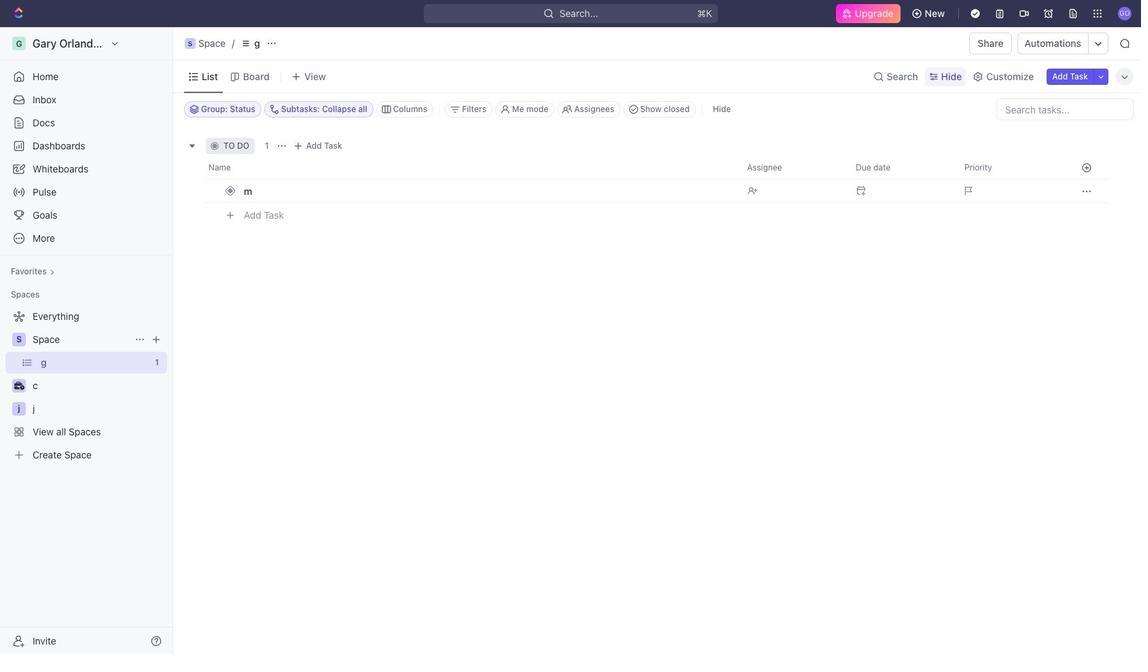 Task type: describe. For each thing, give the bounding box(es) containing it.
tree inside 'sidebar' navigation
[[5, 306, 167, 466]]

Search tasks... text field
[[998, 99, 1134, 120]]

j, , element
[[12, 402, 26, 416]]

1 horizontal spatial space, , element
[[185, 38, 196, 49]]

business time image
[[14, 382, 24, 390]]



Task type: locate. For each thing, give the bounding box(es) containing it.
tree
[[5, 306, 167, 466]]

0 vertical spatial space, , element
[[185, 38, 196, 49]]

1 vertical spatial space, , element
[[12, 333, 26, 347]]

0 horizontal spatial space, , element
[[12, 333, 26, 347]]

space, , element
[[185, 38, 196, 49], [12, 333, 26, 347]]

gary orlando's workspace, , element
[[12, 37, 26, 50]]

sidebar navigation
[[0, 27, 176, 655]]



Task type: vqa. For each thing, say whether or not it's contained in the screenshot.
the rightmost BUSINESS TIME icon
no



